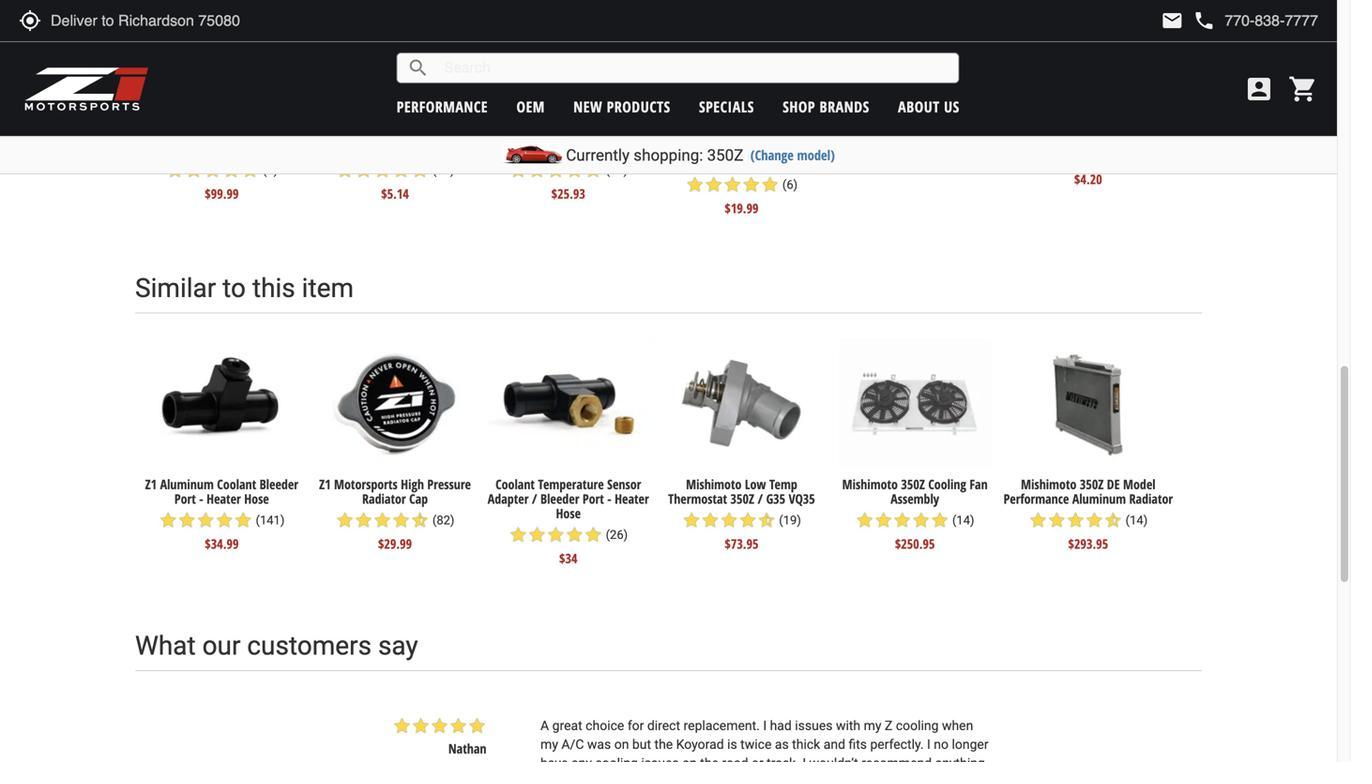 Task type: locate. For each thing, give the bounding box(es) containing it.
0 vertical spatial on
[[614, 738, 629, 753]]

to
[[223, 273, 246, 304]]

1 horizontal spatial my
[[864, 719, 882, 734]]

2 mishimoto from the left
[[842, 476, 898, 494]]

mishimoto inside mishimoto 350z de model performance aluminum radiator star star star star star_half (14) $293.95
[[1021, 476, 1077, 494]]

0 horizontal spatial mishimoto
[[686, 476, 742, 494]]

similar
[[135, 273, 216, 304]]

(14) down fan
[[952, 514, 975, 528]]

3 mishimoto from the left
[[1021, 476, 1077, 494]]

silicone inside z1 350z hr silicone radiator coolant hoses star star star star star (5) $99.99
[[208, 125, 247, 143]]

(change
[[751, 146, 794, 164]]

0 horizontal spatial my
[[541, 738, 558, 753]]

steering
[[1103, 125, 1146, 143]]

$293.95
[[1068, 535, 1108, 553]]

(5)
[[263, 163, 278, 177]]

z1 inside z1 silicone 350z radiator expansion hose set (coolant overflow) star star star star star (6) $19.99
[[678, 125, 689, 143]]

hr
[[191, 125, 205, 143], [856, 125, 870, 143]]

oem inside the oem vq / vr38 thermostat gasket star star star star star_half (31) $5.14
[[325, 125, 348, 143]]

0 horizontal spatial on
[[614, 738, 629, 753]]

on down koyorad
[[682, 757, 697, 763]]

0 horizontal spatial (14)
[[952, 514, 975, 528]]

1 horizontal spatial housing
[[936, 125, 977, 143]]

0 horizontal spatial heater
[[207, 490, 241, 508]]

0 horizontal spatial -
[[199, 490, 203, 508]]

hose down temperature
[[556, 505, 581, 523]]

mishimoto inside mishimoto low temp thermostat 350z / g35 vq35 star star star star star_half (19) $73.95
[[686, 476, 742, 494]]

i
[[763, 719, 767, 734], [927, 738, 931, 753], [803, 757, 806, 763]]

this
[[252, 273, 295, 304]]

cooling up perfectly.
[[896, 719, 939, 734]]

1 horizontal spatial heater
[[615, 490, 649, 508]]

- inside z1 aluminum coolant bleeder port - heater hose star star star star star (141) $34.99
[[199, 490, 203, 508]]

oem left vq
[[325, 125, 348, 143]]

overflow)
[[716, 154, 768, 172]]

z1 motorsports logo image
[[23, 66, 150, 113]]

hoses
[[228, 140, 258, 158]]

the
[[655, 738, 673, 753], [700, 757, 719, 763]]

issues up thick
[[795, 719, 833, 734]]

2 port from the left
[[583, 490, 604, 508]]

i left the no
[[927, 738, 931, 753]]

0 horizontal spatial hose
[[244, 490, 269, 508]]

adapter
[[488, 490, 529, 508]]

1 horizontal spatial g35
[[766, 490, 786, 508]]

350z inside mishimoto 350z de model performance aluminum radiator star star star star star_half (14) $293.95
[[1080, 476, 1104, 494]]

thermostat
[[406, 125, 465, 143], [540, 125, 599, 143], [873, 125, 933, 143], [668, 490, 727, 508]]

/ inside mishimoto low temp thermostat 350z / g35 vq35 star star star star star_half (19) $73.95
[[758, 490, 763, 508]]

mishimoto left de
[[1021, 476, 1077, 494]]

350z up the overflow) on the right top of page
[[735, 125, 759, 143]]

1 port from the left
[[174, 490, 196, 508]]

radiator up "(5)"
[[251, 125, 294, 143]]

aluminum
[[160, 476, 214, 494], [1072, 490, 1126, 508]]

$99.99
[[205, 185, 239, 203]]

hose up (141)
[[244, 490, 269, 508]]

nissan
[[1030, 125, 1064, 143]]

heater up (26) on the left of page
[[615, 490, 649, 508]]

0 horizontal spatial the
[[655, 738, 673, 753]]

hose left set at the top
[[724, 140, 749, 158]]

/
[[369, 125, 375, 143], [509, 125, 514, 143], [532, 490, 537, 508], [758, 490, 763, 508]]

issues
[[795, 719, 833, 734], [641, 757, 679, 763]]

heater up $34.99
[[207, 490, 241, 508]]

oem left new
[[517, 97, 545, 117]]

1 vertical spatial issues
[[641, 757, 679, 763]]

i left 'had'
[[763, 719, 767, 734]]

aluminum up $34.99
[[160, 476, 214, 494]]

/ inside coolant temperature sensor adapter / bleeder port - heater hose star star star star star (26) $34
[[532, 490, 537, 508]]

radiator up (change model) link
[[762, 125, 806, 143]]

1 horizontal spatial on
[[682, 757, 697, 763]]

coolant up (141)
[[217, 476, 256, 494]]

temperature
[[538, 476, 604, 494]]

the down direct
[[655, 738, 673, 753]]

350z left set at the top
[[707, 146, 744, 165]]

1 - from the left
[[199, 490, 203, 508]]

1 silicone from the left
[[208, 125, 247, 143]]

350z left de
[[1080, 476, 1104, 494]]

0 vertical spatial cooling
[[896, 719, 939, 734]]

0 vertical spatial my
[[864, 719, 882, 734]]

mishimoto up $250.95
[[842, 476, 898, 494]]

$250.95
[[895, 535, 935, 553]]

350z down performance
[[482, 125, 506, 143]]

1 horizontal spatial silicone
[[693, 125, 732, 143]]

port inside z1 aluminum coolant bleeder port - heater hose star star star star star (141) $34.99
[[174, 490, 196, 508]]

z1 for heater
[[145, 476, 157, 494]]

star_half left (19)
[[757, 511, 776, 530]]

my up the have
[[541, 738, 558, 753]]

1 horizontal spatial aluminum
[[1072, 490, 1126, 508]]

oem
[[517, 97, 545, 117], [325, 125, 348, 143], [829, 125, 853, 143], [1003, 125, 1027, 143]]

0 horizontal spatial aluminum
[[160, 476, 214, 494]]

fluid
[[1149, 125, 1174, 143]]

currently
[[566, 146, 630, 165]]

radiator inside z1 350z hr silicone radiator coolant hoses star star star star star (5) $99.99
[[251, 125, 294, 143]]

aluminum inside mishimoto 350z de model performance aluminum radiator star star star star star_half (14) $293.95
[[1072, 490, 1126, 508]]

customers
[[247, 631, 372, 662]]

when
[[942, 719, 973, 734]]

0 horizontal spatial vq35
[[555, 140, 582, 158]]

fan
[[970, 476, 988, 494]]

1 (14) from the left
[[952, 514, 975, 528]]

no
[[934, 738, 949, 753]]

1 housing from the left
[[613, 125, 655, 143]]

thermostat down about
[[873, 125, 933, 143]]

sensor
[[607, 476, 641, 494]]

oem right bolt
[[1003, 125, 1027, 143]]

bleeder right adapter
[[541, 490, 579, 508]]

coolant inside z1 aluminum coolant bleeder port - heater hose star star star star star (141) $34.99
[[217, 476, 256, 494]]

coolant left the hoses
[[186, 140, 225, 158]]

heater inside coolant temperature sensor adapter / bleeder port - heater hose star star star star star (26) $34
[[615, 490, 649, 508]]

z1 350z hr silicone radiator coolant hoses star star star star star (5) $99.99
[[149, 125, 294, 203]]

350z left the hoses
[[164, 125, 188, 143]]

account_box
[[1244, 74, 1274, 104]]

0 horizontal spatial hr
[[191, 125, 205, 143]]

0 horizontal spatial port
[[174, 490, 196, 508]]

$19.99
[[725, 199, 759, 217]]

any
[[571, 757, 592, 763]]

performance
[[397, 97, 488, 117]]

1 vertical spatial vq35
[[789, 490, 815, 508]]

a/c
[[562, 738, 584, 753]]

is
[[727, 738, 737, 753]]

silicone up '$99.99'
[[208, 125, 247, 143]]

1 horizontal spatial cooling
[[896, 719, 939, 734]]

new products link
[[574, 97, 671, 117]]

the down koyorad
[[700, 757, 719, 763]]

coolant left temperature
[[496, 476, 535, 494]]

1 heater from the left
[[207, 490, 241, 508]]

350z left cooling
[[901, 476, 925, 494]]

1 hr from the left
[[191, 125, 205, 143]]

bleeder
[[260, 476, 298, 494], [541, 490, 579, 508]]

z1 for star
[[319, 476, 331, 494]]

assembly
[[891, 490, 939, 508]]

2 horizontal spatial mishimoto
[[1021, 476, 1077, 494]]

0 horizontal spatial silicone
[[208, 125, 247, 143]]

g35
[[518, 125, 537, 143], [766, 490, 786, 508]]

350z left temp
[[731, 490, 754, 508]]

/ inside the oem vq / vr38 thermostat gasket star star star star star_half (31) $5.14
[[369, 125, 375, 143]]

2 heater from the left
[[615, 490, 649, 508]]

housing
[[613, 125, 655, 143], [936, 125, 977, 143]]

2 (14) from the left
[[1126, 514, 1148, 528]]

high
[[401, 476, 424, 494]]

mishimoto for /
[[686, 476, 742, 494]]

1 horizontal spatial vq35
[[789, 490, 815, 508]]

silicone up currently shopping: 350z (change model)
[[693, 125, 732, 143]]

housing right &
[[613, 125, 655, 143]]

hose inside z1 silicone 350z radiator expansion hose set (coolant overflow) star star star star star (6) $19.99
[[724, 140, 749, 158]]

0 vertical spatial vq35
[[555, 140, 582, 158]]

0 horizontal spatial issues
[[641, 757, 679, 763]]

(14) down model
[[1126, 514, 1148, 528]]

thermostat inside 350z / g35 thermostat & housing vq35 star star star star star (32) $25.93
[[540, 125, 599, 143]]

track.
[[767, 757, 799, 763]]

1 horizontal spatial hose
[[556, 505, 581, 523]]

350z inside z1 silicone 350z radiator expansion hose set (coolant overflow) star star star star star (6) $19.99
[[735, 125, 759, 143]]

thermostat down new
[[540, 125, 599, 143]]

0 vertical spatial the
[[655, 738, 673, 753]]

radiator inside z1 motorsports high pressure radiator cap star star star star star_half (82) $29.99
[[362, 490, 406, 508]]

radiator right de
[[1129, 490, 1173, 508]]

radiator inside z1 silicone 350z radiator expansion hose set (coolant overflow) star star star star star (6) $19.99
[[762, 125, 806, 143]]

and
[[824, 738, 845, 753]]

aluminum up $293.95
[[1072, 490, 1126, 508]]

g35 right low
[[766, 490, 786, 508]]

hose inside z1 aluminum coolant bleeder port - heater hose star star star star star (141) $34.99
[[244, 490, 269, 508]]

vq35 left &
[[555, 140, 582, 158]]

(141)
[[256, 514, 285, 528]]

vq35 up (19)
[[789, 490, 815, 508]]

2 - from the left
[[607, 490, 612, 508]]

oem down brands
[[829, 125, 853, 143]]

radiator left cap
[[362, 490, 406, 508]]

on left "but"
[[614, 738, 629, 753]]

z1 for set
[[678, 125, 689, 143]]

account_box link
[[1240, 74, 1279, 104]]

my left z
[[864, 719, 882, 734]]

hr left the hoses
[[191, 125, 205, 143]]

oem nissan power steering fluid
[[1003, 125, 1174, 143]]

2 horizontal spatial hose
[[724, 140, 749, 158]]

$73.95
[[725, 535, 759, 553]]

z1 inside z1 aluminum coolant bleeder port - heater hose star star star star star (141) $34.99
[[145, 476, 157, 494]]

g35 down oem link
[[518, 125, 537, 143]]

1 horizontal spatial port
[[583, 490, 604, 508]]

(14) inside mishimoto 350z de model performance aluminum radiator star star star star star_half (14) $293.95
[[1126, 514, 1148, 528]]

0 horizontal spatial g35
[[518, 125, 537, 143]]

but
[[632, 738, 651, 753]]

2 housing from the left
[[936, 125, 977, 143]]

2 silicone from the left
[[693, 125, 732, 143]]

aluminum inside z1 aluminum coolant bleeder port - heater hose star star star star star (141) $34.99
[[160, 476, 214, 494]]

hr down brands
[[856, 125, 870, 143]]

1 horizontal spatial mishimoto
[[842, 476, 898, 494]]

1 vertical spatial g35
[[766, 490, 786, 508]]

i down thick
[[803, 757, 806, 763]]

$25.93
[[551, 185, 585, 203]]

1 horizontal spatial issues
[[795, 719, 833, 734]]

star_half up $293.95
[[1104, 511, 1123, 530]]

thermostat down performance link
[[406, 125, 465, 143]]

mishimoto inside mishimoto 350z cooling fan assembly star star star star star (14) $250.95
[[842, 476, 898, 494]]

0 vertical spatial g35
[[518, 125, 537, 143]]

pressure
[[427, 476, 471, 494]]

housing inside 350z / g35 thermostat & housing vq35 star star star star star (32) $25.93
[[613, 125, 655, 143]]

bleeder up (141)
[[260, 476, 298, 494]]

issues down "but"
[[641, 757, 679, 763]]

1 horizontal spatial the
[[700, 757, 719, 763]]

0 vertical spatial issues
[[795, 719, 833, 734]]

0 vertical spatial i
[[763, 719, 767, 734]]

$4.20
[[1074, 170, 1102, 188]]

1 mishimoto from the left
[[686, 476, 742, 494]]

z1 inside z1 motorsports high pressure radiator cap star star star star star_half (82) $29.99
[[319, 476, 331, 494]]

phone
[[1193, 9, 1216, 32]]

2 vertical spatial i
[[803, 757, 806, 763]]

cap
[[409, 490, 428, 508]]

1 vertical spatial the
[[700, 757, 719, 763]]

on
[[614, 738, 629, 753], [682, 757, 697, 763]]

1 horizontal spatial bleeder
[[541, 490, 579, 508]]

star_half down cap
[[411, 511, 429, 530]]

shop brands link
[[783, 97, 870, 117]]

perfectly.
[[870, 738, 924, 753]]

coolant inside coolant temperature sensor adapter / bleeder port - heater hose star star star star star (26) $34
[[496, 476, 535, 494]]

1 vertical spatial cooling
[[595, 757, 638, 763]]

(change model) link
[[751, 146, 835, 164]]

1 horizontal spatial -
[[607, 490, 612, 508]]

0 horizontal spatial housing
[[613, 125, 655, 143]]

performance
[[1004, 490, 1069, 508]]

1 horizontal spatial (14)
[[1126, 514, 1148, 528]]

1 horizontal spatial hr
[[856, 125, 870, 143]]

star_half left (31)
[[411, 161, 429, 180]]

hose inside coolant temperature sensor adapter / bleeder port - heater hose star star star star star (26) $34
[[556, 505, 581, 523]]

1 vertical spatial i
[[927, 738, 931, 753]]

0 horizontal spatial bleeder
[[260, 476, 298, 494]]

port inside coolant temperature sensor adapter / bleeder port - heater hose star star star star star (26) $34
[[583, 490, 604, 508]]

mishimoto left low
[[686, 476, 742, 494]]

$34
[[559, 550, 578, 568]]

&
[[603, 125, 610, 143]]

0 horizontal spatial cooling
[[595, 757, 638, 763]]

z1 inside z1 350z hr silicone radiator coolant hoses star star star star star (5) $99.99
[[149, 125, 161, 143]]

for
[[628, 719, 644, 734]]

shopping:
[[634, 146, 703, 165]]

thermostat left low
[[668, 490, 727, 508]]

housing down us
[[936, 125, 977, 143]]

cooling down "was"
[[595, 757, 638, 763]]

350z inside mishimoto 350z cooling fan assembly star star star star star (14) $250.95
[[901, 476, 925, 494]]



Task type: describe. For each thing, give the bounding box(es) containing it.
oem for oem hr thermostat housing bolt
[[829, 125, 853, 143]]

(31)
[[432, 163, 455, 177]]

expansion
[[669, 140, 721, 158]]

was
[[587, 738, 611, 753]]

set
[[752, 140, 768, 158]]

model)
[[797, 146, 835, 164]]

(14) inside mishimoto 350z cooling fan assembly star star star star star (14) $250.95
[[952, 514, 975, 528]]

oem for oem
[[517, 97, 545, 117]]

thermostat inside mishimoto low temp thermostat 350z / g35 vq35 star star star star star_half (19) $73.95
[[668, 490, 727, 508]]

road
[[722, 757, 748, 763]]

star_half inside mishimoto low temp thermostat 350z / g35 vq35 star star star star star_half (19) $73.95
[[757, 511, 776, 530]]

(82)
[[432, 514, 455, 528]]

(19)
[[779, 514, 801, 528]]

have
[[541, 757, 568, 763]]

coolant inside z1 350z hr silicone radiator coolant hoses star star star star star (5) $99.99
[[186, 140, 225, 158]]

- inside coolant temperature sensor adapter / bleeder port - heater hose star star star star star (26) $34
[[607, 490, 612, 508]]

search
[[407, 57, 430, 79]]

replacement.
[[684, 719, 760, 734]]

star_half inside the oem vq / vr38 thermostat gasket star star star star star_half (31) $5.14
[[411, 161, 429, 180]]

star_half inside z1 motorsports high pressure radiator cap star star star star star_half (82) $29.99
[[411, 511, 429, 530]]

mishimoto 350z cooling fan assembly star star star star star (14) $250.95
[[842, 476, 988, 553]]

a
[[541, 719, 549, 734]]

oem hr thermostat housing bolt
[[829, 125, 1001, 143]]

bleeder inside coolant temperature sensor adapter / bleeder port - heater hose star star star star star (26) $34
[[541, 490, 579, 508]]

shopping_cart
[[1288, 74, 1318, 104]]

mishimoto low temp thermostat 350z / g35 vq35 star star star star star_half (19) $73.95
[[668, 476, 815, 553]]

new
[[574, 97, 603, 117]]

(coolant
[[771, 140, 815, 158]]

shop
[[783, 97, 816, 117]]

had
[[770, 719, 792, 734]]

350z inside mishimoto low temp thermostat 350z / g35 vq35 star star star star star_half (19) $73.95
[[731, 490, 754, 508]]

0 horizontal spatial i
[[763, 719, 767, 734]]

de
[[1107, 476, 1120, 494]]

vq35 inside mishimoto low temp thermostat 350z / g35 vq35 star star star star star_half (19) $73.95
[[789, 490, 815, 508]]

z1 motorsports high pressure radiator cap star star star star star_half (82) $29.99
[[319, 476, 471, 553]]

mail link
[[1161, 9, 1184, 32]]

radiator inside mishimoto 350z de model performance aluminum radiator star star star star star_half (14) $293.95
[[1129, 490, 1173, 508]]

model
[[1123, 476, 1156, 494]]

products
[[607, 97, 671, 117]]

performance link
[[397, 97, 488, 117]]

coolant temperature sensor adapter / bleeder port - heater hose star star star star star (26) $34
[[488, 476, 649, 568]]

heater inside z1 aluminum coolant bleeder port - heater hose star star star star star (141) $34.99
[[207, 490, 241, 508]]

shopping_cart link
[[1284, 74, 1318, 104]]

vr38
[[378, 125, 403, 143]]

motorsports
[[334, 476, 398, 494]]

about us link
[[898, 97, 960, 117]]

mishimoto for star
[[842, 476, 898, 494]]

mail phone
[[1161, 9, 1216, 32]]

nathan
[[448, 741, 487, 758]]

twice
[[741, 738, 772, 753]]

350z / g35 thermostat & housing vq35 star star star star star (32) $25.93
[[482, 125, 655, 203]]

bolt
[[980, 125, 1001, 143]]

2 horizontal spatial i
[[927, 738, 931, 753]]

z1 aluminum coolant bleeder port - heater hose star star star star star (141) $34.99
[[145, 476, 298, 553]]

/ inside 350z / g35 thermostat & housing vq35 star star star star star (32) $25.93
[[509, 125, 514, 143]]

star_half inside mishimoto 350z de model performance aluminum radiator star star star star star_half (14) $293.95
[[1104, 511, 1123, 530]]

(26)
[[606, 528, 628, 542]]

thermostat inside the oem vq / vr38 thermostat gasket star star star star star_half (31) $5.14
[[406, 125, 465, 143]]

oem for oem vq / vr38 thermostat gasket star star star star star_half (31) $5.14
[[325, 125, 348, 143]]

our
[[202, 631, 241, 662]]

2 hr from the left
[[856, 125, 870, 143]]

specials link
[[699, 97, 754, 117]]

1 vertical spatial my
[[541, 738, 558, 753]]

a great choice for direct replacement. i had issues with my z cooling when my a/c was on but the koyorad is twice as thick and fits perfectly. i no longer have any cooling issues on the road or track. i wouldn't recommend anythi
[[541, 719, 989, 763]]

oem for oem nissan power steering fluid
[[1003, 125, 1027, 143]]

Search search field
[[430, 54, 959, 83]]

fits
[[849, 738, 867, 753]]

hr inside z1 350z hr silicone radiator coolant hoses star star star star star (5) $99.99
[[191, 125, 205, 143]]

item
[[302, 273, 354, 304]]

bleeder inside z1 aluminum coolant bleeder port - heater hose star star star star star (141) $34.99
[[260, 476, 298, 494]]

vq35 inside 350z / g35 thermostat & housing vq35 star star star star star (32) $25.93
[[555, 140, 582, 158]]

vq
[[352, 125, 366, 143]]

longer
[[952, 738, 989, 753]]

temp
[[769, 476, 797, 494]]

direct
[[647, 719, 680, 734]]

mail
[[1161, 9, 1184, 32]]

similar to this item
[[135, 273, 354, 304]]

great
[[552, 719, 582, 734]]

oem link
[[517, 97, 545, 117]]

what our customers say
[[135, 631, 418, 662]]

currently shopping: 350z (change model)
[[566, 146, 835, 165]]

$29.99
[[378, 535, 412, 553]]

(32)
[[606, 163, 628, 177]]

z
[[885, 719, 893, 734]]

z1 silicone 350z radiator expansion hose set (coolant overflow) star star star star star (6) $19.99
[[669, 125, 815, 217]]

us
[[944, 97, 960, 117]]

silicone inside z1 silicone 350z radiator expansion hose set (coolant overflow) star star star star star (6) $19.99
[[693, 125, 732, 143]]

$34.99
[[205, 535, 239, 553]]

about us
[[898, 97, 960, 117]]

(6)
[[783, 178, 798, 192]]

mishimoto for aluminum
[[1021, 476, 1077, 494]]

g35 inside mishimoto low temp thermostat 350z / g35 vq35 star star star star star_half (19) $73.95
[[766, 490, 786, 508]]

1 horizontal spatial i
[[803, 757, 806, 763]]

my_location
[[19, 9, 41, 32]]

cooling
[[928, 476, 966, 494]]

what
[[135, 631, 196, 662]]

350z inside 350z / g35 thermostat & housing vq35 star star star star star (32) $25.93
[[482, 125, 506, 143]]

g35 inside 350z / g35 thermostat & housing vq35 star star star star star (32) $25.93
[[518, 125, 537, 143]]

specials
[[699, 97, 754, 117]]

1 vertical spatial on
[[682, 757, 697, 763]]

power
[[1067, 125, 1100, 143]]

say
[[378, 631, 418, 662]]

shop brands
[[783, 97, 870, 117]]

350z inside z1 350z hr silicone radiator coolant hoses star star star star star (5) $99.99
[[164, 125, 188, 143]]

z1 for hoses
[[149, 125, 161, 143]]

$5.14
[[381, 185, 409, 203]]

as
[[775, 738, 789, 753]]



Task type: vqa. For each thing, say whether or not it's contained in the screenshot.


